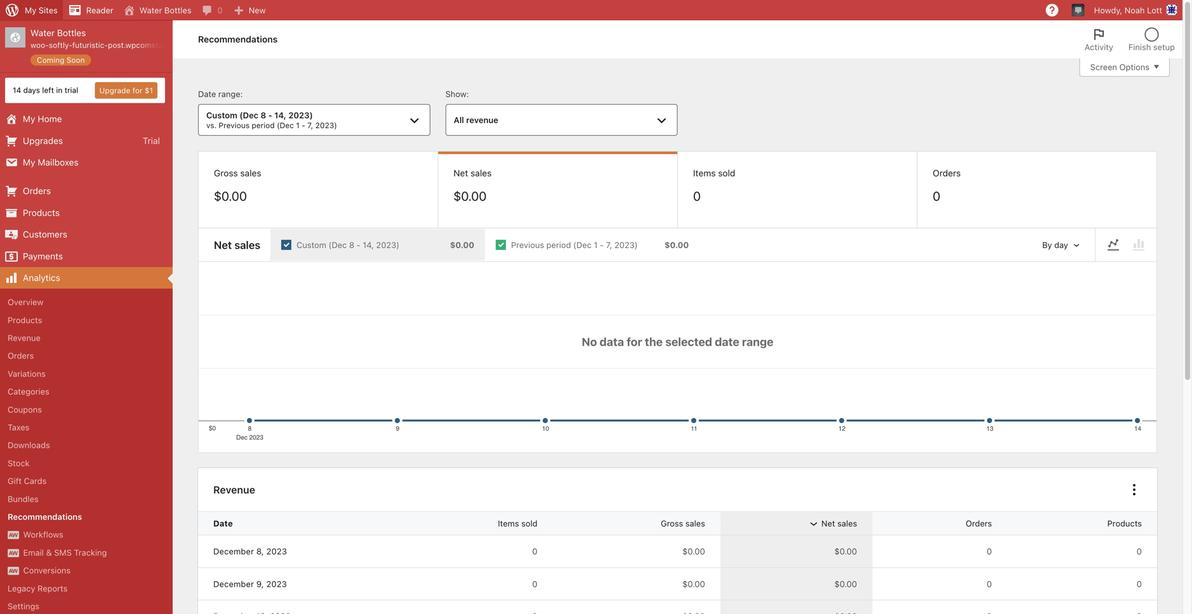 Task type: locate. For each thing, give the bounding box(es) containing it.
1 horizontal spatial gross
[[661, 519, 683, 529]]

1 vertical spatial automatewoo element
[[8, 549, 19, 558]]

products down choose which values to display icon
[[1108, 519, 1142, 529]]

my down upgrades
[[23, 157, 35, 168]]

gift cards link
[[0, 472, 173, 490]]

14, for custom (dec 8 - 14, 2023)
[[363, 240, 374, 250]]

2023
[[266, 547, 287, 557], [266, 580, 287, 589]]

woo-
[[30, 41, 49, 50]]

toolbar navigation
[[0, 0, 1183, 23]]

december left 8,
[[213, 547, 254, 557]]

upgrade
[[99, 86, 130, 95]]

0 horizontal spatial :
[[240, 89, 243, 99]]

custom
[[206, 110, 237, 120], [297, 240, 326, 250]]

items sold button
[[465, 513, 553, 535]]

1 vertical spatial items
[[498, 519, 519, 529]]

1 vertical spatial 2023
[[266, 580, 287, 589]]

1 horizontal spatial water
[[139, 5, 162, 15]]

products down overview
[[8, 315, 42, 325]]

0 inside toolbar navigation
[[218, 5, 223, 15]]

0 horizontal spatial gross
[[214, 168, 238, 179]]

my for my home
[[23, 114, 35, 124]]

1 vertical spatial custom
[[297, 240, 326, 250]]

net inside performance indicators menu
[[454, 168, 468, 179]]

0 vertical spatial 7,
[[308, 121, 313, 130]]

1 vertical spatial water
[[30, 28, 55, 38]]

products link down analytics link
[[0, 311, 173, 329]]

gross inside performance indicators menu
[[214, 168, 238, 179]]

1 vertical spatial sold
[[521, 519, 538, 529]]

conversions
[[23, 566, 71, 576]]

recommendations up workflows
[[8, 512, 82, 522]]

1 december from the top
[[213, 547, 254, 557]]

1 vertical spatial previous
[[511, 240, 544, 250]]

2 december from the top
[[213, 580, 254, 589]]

trial
[[65, 86, 78, 95]]

14, inside custom (dec 8 - 14, 2023) vs. previous period (dec 1 - 7, 2023)
[[274, 110, 286, 120]]

settings link
[[0, 598, 173, 615]]

1 horizontal spatial net sales
[[454, 168, 492, 179]]

tab list
[[1077, 20, 1183, 58]]

1 horizontal spatial period
[[547, 240, 571, 250]]

14,
[[274, 110, 286, 120], [363, 240, 374, 250]]

1 vertical spatial december
[[213, 580, 254, 589]]

0 horizontal spatial previous
[[219, 121, 250, 130]]

1 vertical spatial revenue
[[213, 484, 255, 496]]

period
[[252, 121, 275, 130], [547, 240, 571, 250]]

activity button
[[1077, 20, 1121, 58]]

my left the home
[[23, 114, 35, 124]]

trial
[[143, 135, 160, 146]]

setup
[[1154, 42, 1175, 52]]

0 vertical spatial 8
[[261, 110, 266, 120]]

sms
[[54, 548, 72, 558]]

0 vertical spatial net
[[454, 168, 468, 179]]

: up all revenue
[[467, 89, 469, 99]]

1 automatewoo element from the top
[[8, 532, 19, 540]]

1 horizontal spatial 8
[[349, 240, 354, 250]]

days
[[23, 86, 40, 95]]

options
[[1120, 62, 1150, 72]]

date
[[198, 89, 216, 99], [213, 519, 233, 529]]

2023 for december 9, 2023
[[266, 580, 287, 589]]

payments
[[23, 251, 63, 261]]

water up the "post.wpcomstaging.com"
[[139, 5, 162, 15]]

december left the '9,'
[[213, 580, 254, 589]]

upgrades
[[23, 135, 63, 146]]

1 horizontal spatial previous
[[511, 240, 544, 250]]

gross inside button
[[661, 519, 683, 529]]

1 horizontal spatial 7,
[[606, 240, 612, 250]]

8,
[[256, 547, 264, 557]]

upgrade for $1 button
[[95, 82, 157, 99]]

automatewoo element inside workflows link
[[8, 532, 19, 540]]

workflows link
[[0, 526, 173, 544]]

futuristic-
[[72, 41, 108, 50]]

2 vertical spatial automatewoo element
[[8, 567, 19, 576]]

2 vertical spatial net
[[822, 519, 835, 529]]

my sites
[[25, 5, 58, 15]]

2023 right the '9,'
[[266, 580, 287, 589]]

products
[[23, 208, 60, 218], [8, 315, 42, 325], [1108, 519, 1142, 529]]

net sales inside performance indicators menu
[[454, 168, 492, 179]]

0 horizontal spatial net sales
[[214, 239, 260, 252]]

variations
[[8, 369, 46, 379]]

recommendations down new link
[[198, 34, 278, 44]]

0 horizontal spatial items
[[498, 519, 519, 529]]

0 horizontal spatial 8
[[261, 110, 266, 120]]

1 vertical spatial gross
[[661, 519, 683, 529]]

custom inside custom (dec 8 - 14, 2023) vs. previous period (dec 1 - 7, 2023)
[[206, 110, 237, 120]]

sales
[[240, 168, 261, 179], [471, 168, 492, 179], [234, 239, 260, 252], [686, 519, 705, 529], [838, 519, 857, 529]]

0 horizontal spatial period
[[252, 121, 275, 130]]

0 horizontal spatial revenue
[[8, 333, 41, 343]]

1 horizontal spatial gross sales
[[661, 519, 705, 529]]

0 vertical spatial bottles
[[164, 5, 192, 15]]

1 horizontal spatial net
[[454, 168, 468, 179]]

gross sales
[[214, 168, 261, 179], [661, 519, 705, 529]]

my left sites
[[25, 5, 36, 15]]

orders inside button
[[966, 519, 992, 529]]

december for december 9, 2023
[[213, 580, 254, 589]]

1 vertical spatial recommendations
[[8, 512, 82, 522]]

8 for custom (dec 8 - 14, 2023)
[[349, 240, 354, 250]]

0 vertical spatial recommendations
[[198, 34, 278, 44]]

reader link
[[63, 0, 119, 20]]

1 vertical spatial orders link
[[0, 347, 173, 365]]

gross
[[214, 168, 238, 179], [661, 519, 683, 529]]

1 vertical spatial my
[[23, 114, 35, 124]]

net sales
[[454, 168, 492, 179], [214, 239, 260, 252], [822, 519, 857, 529]]

1 vertical spatial products link
[[0, 311, 173, 329]]

0 vertical spatial sold
[[718, 168, 736, 179]]

automatewoo element for email & sms tracking
[[8, 549, 19, 558]]

2 vertical spatial products
[[1108, 519, 1142, 529]]

cards
[[24, 477, 47, 486]]

water inside toolbar navigation
[[139, 5, 162, 15]]

0 vertical spatial 2023
[[266, 547, 287, 557]]

1 horizontal spatial custom
[[297, 240, 326, 250]]

None checkbox
[[271, 229, 485, 261], [485, 229, 700, 261], [271, 229, 485, 261], [485, 229, 700, 261]]

0 vertical spatial products link
[[0, 202, 173, 224]]

date range :
[[198, 89, 243, 99]]

custom (dec 8 - 14, 2023) vs. previous period (dec 1 - 7, 2023)
[[206, 110, 337, 130]]

orders link up categories link on the left of page
[[0, 347, 173, 365]]

2 2023 from the top
[[266, 580, 287, 589]]

1 vertical spatial 1
[[594, 240, 598, 250]]

bottles left 0 link
[[164, 5, 192, 15]]

1 2023 from the top
[[266, 547, 287, 557]]

previous
[[219, 121, 250, 130], [511, 240, 544, 250]]

0 vertical spatial gross
[[214, 168, 238, 179]]

automatewoo element for workflows
[[8, 532, 19, 540]]

0 horizontal spatial gross sales
[[214, 168, 261, 179]]

choose which values to display image
[[1127, 483, 1142, 498]]

2023)
[[289, 110, 313, 120], [315, 121, 337, 130], [376, 240, 400, 250], [615, 240, 638, 250]]

coupons link
[[0, 401, 173, 419]]

1 vertical spatial items sold
[[498, 519, 538, 529]]

1 vertical spatial gross sales
[[661, 519, 705, 529]]

14, for custom (dec 8 - 14, 2023) vs. previous period (dec 1 - 7, 2023)
[[274, 110, 286, 120]]

reports
[[37, 584, 68, 594]]

0 horizontal spatial 1
[[296, 121, 300, 130]]

bottles inside the water bottles woo-softly-futuristic-post.wpcomstaging.com coming soon
[[57, 28, 86, 38]]

0 vertical spatial gross sales
[[214, 168, 261, 179]]

2 vertical spatial net sales
[[822, 519, 857, 529]]

categories link
[[0, 383, 173, 401]]

0 vertical spatial net sales
[[454, 168, 492, 179]]

custom (dec 8 - 14, 2023)
[[297, 240, 400, 250]]

automatewoo element left email
[[8, 549, 19, 558]]

0 vertical spatial my
[[25, 5, 36, 15]]

automatewoo element left workflows
[[8, 532, 19, 540]]

0 vertical spatial automatewoo element
[[8, 532, 19, 540]]

customers link
[[0, 224, 173, 246]]

bottles up softly-
[[57, 28, 86, 38]]

previous period (dec 1 - 7, 2023)
[[511, 240, 638, 250]]

workflows
[[23, 530, 63, 540]]

email & sms tracking
[[23, 548, 107, 558]]

1 : from the left
[[240, 89, 243, 99]]

upgrade for $1
[[99, 86, 153, 95]]

0 horizontal spatial items sold
[[498, 519, 538, 529]]

0 vertical spatial date
[[198, 89, 216, 99]]

items inside items sold button
[[498, 519, 519, 529]]

performance indicators menu
[[198, 151, 1158, 229]]

1 horizontal spatial 1
[[594, 240, 598, 250]]

notification image
[[1074, 4, 1084, 15]]

my inside toolbar navigation
[[25, 5, 36, 15]]

december
[[213, 547, 254, 557], [213, 580, 254, 589]]

: up custom (dec 8 - 14, 2023) vs. previous period (dec 1 - 7, 2023)
[[240, 89, 243, 99]]

1 horizontal spatial items
[[693, 168, 716, 179]]

0 vertical spatial items sold
[[693, 168, 736, 179]]

recommendations
[[198, 34, 278, 44], [8, 512, 82, 522]]

0 vertical spatial period
[[252, 121, 275, 130]]

0 vertical spatial 1
[[296, 121, 300, 130]]

1 horizontal spatial :
[[467, 89, 469, 99]]

0 horizontal spatial sold
[[521, 519, 538, 529]]

0 vertical spatial revenue
[[8, 333, 41, 343]]

settings
[[8, 602, 39, 611]]

0
[[218, 5, 223, 15], [693, 189, 701, 204], [933, 189, 941, 204], [532, 547, 538, 557], [987, 547, 992, 557], [1137, 547, 1142, 557], [532, 580, 538, 589], [987, 580, 992, 589], [1137, 580, 1142, 589]]

date left the range
[[198, 89, 216, 99]]

1 horizontal spatial 14,
[[363, 240, 374, 250]]

0 vertical spatial 14,
[[274, 110, 286, 120]]

0 vertical spatial water
[[139, 5, 162, 15]]

items sold inside performance indicators menu
[[693, 168, 736, 179]]

december 9, 2023
[[213, 580, 287, 589]]

1 vertical spatial 8
[[349, 240, 354, 250]]

9,
[[256, 580, 264, 589]]

recommendations inside main menu navigation
[[8, 512, 82, 522]]

0 vertical spatial december
[[213, 547, 254, 557]]

water inside the water bottles woo-softly-futuristic-post.wpcomstaging.com coming soon
[[30, 28, 55, 38]]

date up december 8, 2023
[[213, 519, 233, 529]]

bottles for water bottles
[[164, 5, 192, 15]]

1 horizontal spatial bottles
[[164, 5, 192, 15]]

0 vertical spatial custom
[[206, 110, 237, 120]]

items inside performance indicators menu
[[693, 168, 716, 179]]

0 horizontal spatial 14,
[[274, 110, 286, 120]]

orders link down my mailboxes link
[[0, 180, 173, 202]]

my for my mailboxes
[[23, 157, 35, 168]]

automatewoo element inside conversions link
[[8, 567, 19, 576]]

gross sales inside button
[[661, 519, 705, 529]]

0 vertical spatial orders link
[[0, 180, 173, 202]]

1 vertical spatial bottles
[[57, 28, 86, 38]]

products button
[[1075, 513, 1158, 535]]

1 orders link from the top
[[0, 180, 173, 202]]

automatewoo element
[[8, 532, 19, 540], [8, 549, 19, 558], [8, 567, 19, 576]]

3 automatewoo element from the top
[[8, 567, 19, 576]]

sold
[[718, 168, 736, 179], [521, 519, 538, 529]]

2 horizontal spatial net sales
[[822, 519, 857, 529]]

automatewoo element inside email & sms tracking link
[[8, 549, 19, 558]]

automatewoo element up legacy
[[8, 567, 19, 576]]

2 vertical spatial my
[[23, 157, 35, 168]]

1 vertical spatial 14,
[[363, 240, 374, 250]]

8 inside custom (dec 8 - 14, 2023) vs. previous period (dec 1 - 7, 2023)
[[261, 110, 266, 120]]

0 vertical spatial items
[[693, 168, 716, 179]]

14
[[13, 86, 21, 95]]

0 vertical spatial previous
[[219, 121, 250, 130]]

14 days left in trial
[[13, 86, 78, 95]]

my home
[[23, 114, 62, 124]]

water up woo-
[[30, 28, 55, 38]]

products up customers
[[23, 208, 60, 218]]

0 horizontal spatial recommendations
[[8, 512, 82, 522]]

0 horizontal spatial bottles
[[57, 28, 86, 38]]

recommendations link
[[0, 508, 173, 526]]

0 horizontal spatial 7,
[[308, 121, 313, 130]]

(dec
[[240, 110, 259, 120], [277, 121, 294, 130], [329, 240, 347, 250], [573, 240, 592, 250]]

:
[[240, 89, 243, 99], [467, 89, 469, 99]]

1 vertical spatial date
[[213, 519, 233, 529]]

1 horizontal spatial recommendations
[[198, 34, 278, 44]]

2 automatewoo element from the top
[[8, 549, 19, 558]]

email
[[23, 548, 44, 558]]

lott
[[1147, 5, 1163, 15]]

december for december 8, 2023
[[213, 547, 254, 557]]

conversions link
[[0, 562, 173, 580]]

0 horizontal spatial water
[[30, 28, 55, 38]]

1 horizontal spatial items sold
[[693, 168, 736, 179]]

water bottles
[[139, 5, 192, 15]]

stock link
[[0, 455, 173, 472]]

bottles inside water bottles link
[[164, 5, 192, 15]]

bundles
[[8, 495, 39, 504]]

products link up payments 'link'
[[0, 202, 173, 224]]

0 horizontal spatial net
[[214, 239, 232, 252]]

menu bar
[[1096, 234, 1157, 257]]

0 horizontal spatial custom
[[206, 110, 237, 120]]

2023 right 8,
[[266, 547, 287, 557]]

1 horizontal spatial sold
[[718, 168, 736, 179]]

2 horizontal spatial net
[[822, 519, 835, 529]]



Task type: describe. For each thing, give the bounding box(es) containing it.
products inside button
[[1108, 519, 1142, 529]]

water bottles woo-softly-futuristic-post.wpcomstaging.com coming soon
[[30, 28, 196, 64]]

noah
[[1125, 5, 1145, 15]]

finish setup button
[[1121, 20, 1183, 58]]

show
[[446, 89, 467, 99]]

left
[[42, 86, 54, 95]]

$1
[[145, 86, 153, 95]]

bundles link
[[0, 490, 173, 508]]

legacy reports link
[[0, 580, 173, 598]]

2 : from the left
[[467, 89, 469, 99]]

coming
[[37, 56, 64, 64]]

reader
[[86, 5, 113, 15]]

revenue link
[[0, 329, 173, 347]]

vs.
[[206, 121, 217, 130]]

all revenue button
[[446, 104, 678, 136]]

coupons
[[8, 405, 42, 415]]

revenue
[[466, 115, 498, 125]]

previous inside custom (dec 8 - 14, 2023) vs. previous period (dec 1 - 7, 2023)
[[219, 121, 250, 130]]

1 horizontal spatial revenue
[[213, 484, 255, 496]]

downloads link
[[0, 437, 173, 455]]

all revenue
[[454, 115, 498, 125]]

1 vertical spatial period
[[547, 240, 571, 250]]

customers
[[23, 229, 67, 240]]

for
[[133, 86, 143, 95]]

bottles for water bottles woo-softly-futuristic-post.wpcomstaging.com coming soon
[[57, 28, 86, 38]]

bar chart image
[[1132, 238, 1147, 253]]

home
[[38, 114, 62, 124]]

analytics link
[[0, 267, 173, 289]]

legacy
[[8, 584, 35, 594]]

sold inside button
[[521, 519, 538, 529]]

gift
[[8, 477, 22, 486]]

my mailboxes link
[[0, 152, 173, 173]]

variations link
[[0, 365, 173, 383]]

howdy, noah lott
[[1095, 5, 1163, 15]]

1 products link from the top
[[0, 202, 173, 224]]

gift cards
[[8, 477, 47, 486]]

finish setup
[[1129, 42, 1175, 52]]

&
[[46, 548, 52, 558]]

mailboxes
[[38, 157, 79, 168]]

taxes link
[[0, 419, 173, 437]]

sites
[[39, 5, 58, 15]]

orders inside performance indicators menu
[[933, 168, 961, 179]]

my sites link
[[0, 0, 63, 20]]

howdy,
[[1095, 5, 1123, 15]]

taxes
[[8, 423, 29, 432]]

date for date
[[213, 519, 233, 529]]

all
[[454, 115, 464, 125]]

my mailboxes
[[23, 157, 79, 168]]

gross sales button
[[628, 513, 721, 535]]

analytics
[[23, 273, 60, 283]]

finish
[[1129, 42, 1151, 52]]

my home link
[[0, 108, 173, 130]]

7, inside custom (dec 8 - 14, 2023) vs. previous period (dec 1 - 7, 2023)
[[308, 121, 313, 130]]

water for water bottles woo-softly-futuristic-post.wpcomstaging.com coming soon
[[30, 28, 55, 38]]

automatewoo element for conversions
[[8, 567, 19, 576]]

1 vertical spatial net
[[214, 239, 232, 252]]

screen options button
[[1080, 58, 1170, 77]]

8 for custom (dec 8 - 14, 2023) vs. previous period (dec 1 - 7, 2023)
[[261, 110, 266, 120]]

revenue inside revenue link
[[8, 333, 41, 343]]

show :
[[446, 89, 469, 99]]

categories
[[8, 387, 49, 397]]

1 vertical spatial products
[[8, 315, 42, 325]]

custom for custom (dec 8 - 14, 2023)
[[297, 240, 326, 250]]

sold inside performance indicators menu
[[718, 168, 736, 179]]

new link
[[228, 0, 271, 20]]

1 vertical spatial 7,
[[606, 240, 612, 250]]

december 8, 2023
[[213, 547, 287, 557]]

line chart image
[[1106, 238, 1121, 253]]

my for my sites
[[25, 5, 36, 15]]

overview link
[[0, 293, 173, 311]]

period inside custom (dec 8 - 14, 2023) vs. previous period (dec 1 - 7, 2023)
[[252, 121, 275, 130]]

screen
[[1091, 62, 1118, 72]]

1 inside custom (dec 8 - 14, 2023) vs. previous period (dec 1 - 7, 2023)
[[296, 121, 300, 130]]

in
[[56, 86, 62, 95]]

downloads
[[8, 441, 50, 450]]

water for water bottles
[[139, 5, 162, 15]]

orders button
[[933, 513, 1008, 535]]

stock
[[8, 459, 30, 468]]

payments link
[[0, 246, 173, 267]]

0 vertical spatial products
[[23, 208, 60, 218]]

legacy reports
[[8, 584, 68, 594]]

2023 for december 8, 2023
[[266, 547, 287, 557]]

1 vertical spatial net sales
[[214, 239, 260, 252]]

net inside button
[[822, 519, 835, 529]]

softly-
[[49, 41, 72, 50]]

net sales inside net sales button
[[822, 519, 857, 529]]

custom for custom (dec 8 - 14, 2023) vs. previous period (dec 1 - 7, 2023)
[[206, 110, 237, 120]]

activity
[[1085, 42, 1114, 52]]

screen options
[[1091, 62, 1150, 72]]

soon
[[67, 56, 85, 64]]

tab list containing activity
[[1077, 20, 1183, 58]]

2 products link from the top
[[0, 311, 173, 329]]

items sold inside button
[[498, 519, 538, 529]]

range
[[218, 89, 240, 99]]

net sales button
[[789, 513, 873, 535]]

post.wpcomstaging.com
[[108, 41, 196, 50]]

email & sms tracking link
[[0, 544, 173, 562]]

main menu navigation
[[0, 20, 196, 615]]

gross sales inside performance indicators menu
[[214, 168, 261, 179]]

2 orders link from the top
[[0, 347, 173, 365]]

date for date range :
[[198, 89, 216, 99]]



Task type: vqa. For each thing, say whether or not it's contained in the screenshot.
top Water
yes



